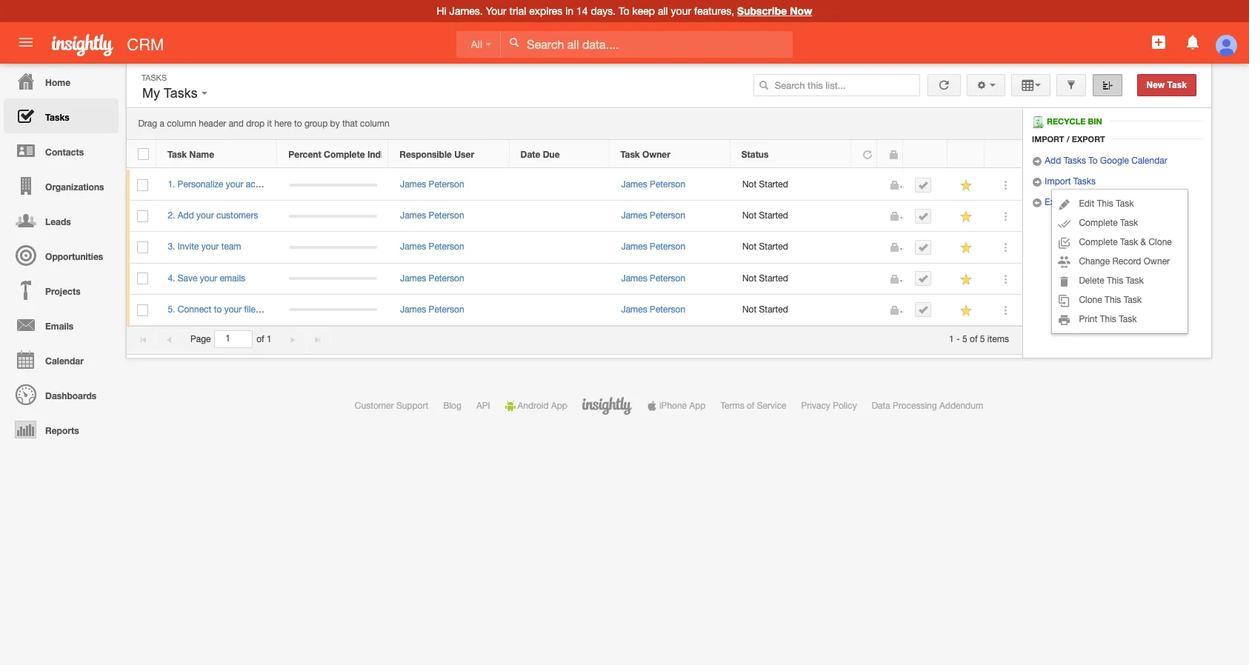 Task type: vqa. For each thing, say whether or not it's contained in the screenshot.
Baltimore's United
no



Task type: describe. For each thing, give the bounding box(es) containing it.
projects
[[45, 286, 81, 297]]

privacy
[[802, 401, 831, 411]]

Search all data.... text field
[[501, 31, 793, 58]]

started for 4. save your emails
[[760, 273, 789, 284]]

row containing 1. personalize your account
[[127, 170, 1023, 201]]

5. connect to your files and apps link
[[168, 304, 307, 315]]

print this task link
[[1053, 310, 1189, 329]]

hi james. your trial expires in 14 days. to keep all your features, subscribe now
[[437, 4, 813, 17]]

group
[[305, 119, 328, 129]]

support
[[397, 401, 429, 411]]

not started for 2. add your customers
[[743, 211, 789, 221]]

row containing 4. save your emails
[[127, 264, 1023, 295]]

in
[[566, 5, 574, 17]]

1.
[[168, 179, 175, 190]]

not started for 3. invite your team
[[743, 242, 789, 252]]

app for android app
[[551, 401, 568, 411]]

tasks inside tasks link
[[45, 112, 69, 123]]

import for import tasks
[[1045, 177, 1072, 187]]

api link
[[477, 401, 490, 411]]

task inside the edit this task link
[[1117, 199, 1135, 209]]

following image for 4. save your emails
[[960, 273, 974, 287]]

personalize
[[178, 179, 224, 190]]

following image for 2. add your customers
[[960, 210, 974, 224]]

calendar inside add tasks to google calendar link
[[1132, 156, 1168, 166]]

data processing addendum
[[872, 401, 984, 411]]

private task image
[[890, 243, 900, 253]]

mark this task complete image for 2. add your customers
[[919, 211, 929, 221]]

files
[[244, 304, 260, 315]]

import for import / export
[[1033, 134, 1065, 144]]

tasks up my
[[142, 73, 167, 82]]

save
[[178, 273, 198, 284]]

of 1
[[257, 334, 272, 345]]

recycle bin
[[1047, 116, 1103, 126]]

refresh list image
[[938, 80, 952, 90]]

emails
[[45, 321, 74, 332]]

edit this task link
[[1053, 194, 1189, 213]]

tasks for my tasks
[[164, 86, 198, 101]]

your for team
[[201, 242, 219, 252]]

percent
[[289, 149, 322, 160]]

not started cell for 4. save your emails
[[731, 264, 853, 295]]

expires
[[529, 5, 563, 17]]

organizations
[[45, 182, 104, 193]]

1 horizontal spatial of
[[747, 401, 755, 411]]

change
[[1080, 256, 1111, 267]]

not started cell for 3. invite your team
[[731, 232, 853, 264]]

and inside row
[[263, 304, 278, 315]]

task inside delete this task link
[[1126, 276, 1144, 286]]

tasks for export tasks
[[1074, 197, 1097, 208]]

iphone app
[[660, 401, 706, 411]]

complete task & clone link
[[1053, 233, 1189, 252]]

status
[[742, 149, 769, 160]]

mark this task complete image for 5. connect to your files and apps
[[919, 305, 929, 315]]

customer
[[355, 401, 394, 411]]

terms of service link
[[721, 401, 787, 411]]

android app link
[[505, 401, 568, 411]]

mark this task complete image for 4. save your emails
[[919, 274, 929, 284]]

tasks for import tasks
[[1074, 177, 1096, 187]]

1 horizontal spatial 1
[[950, 334, 955, 345]]

delete this task
[[1080, 276, 1144, 286]]

emails link
[[4, 308, 119, 342]]

due
[[543, 149, 560, 160]]

cog image
[[977, 80, 988, 90]]

data processing addendum link
[[872, 401, 984, 411]]

1 vertical spatial export
[[1045, 197, 1072, 208]]

iphone
[[660, 401, 687, 411]]

white image
[[510, 37, 520, 47]]

header
[[199, 119, 226, 129]]

export tasks
[[1043, 197, 1097, 208]]

your for account
[[226, 179, 243, 190]]

print this task
[[1080, 314, 1137, 325]]

addendum
[[940, 401, 984, 411]]

notifications image
[[1184, 33, 1202, 51]]

terms of service
[[721, 401, 787, 411]]

items
[[988, 334, 1010, 345]]

tasks for add tasks to google calendar
[[1064, 156, 1087, 166]]

Search this list... text field
[[754, 74, 921, 96]]

task inside new task link
[[1168, 80, 1188, 90]]

not started for 5. connect to your files and apps
[[743, 304, 789, 315]]

your
[[486, 5, 507, 17]]

all
[[658, 5, 668, 17]]

2 horizontal spatial of
[[970, 334, 978, 345]]

drag a column header and drop it here to group by that column
[[138, 119, 390, 129]]

blog link
[[443, 401, 462, 411]]

1 vertical spatial to
[[214, 304, 222, 315]]

to inside add tasks to google calendar link
[[1089, 156, 1098, 166]]

calendar link
[[4, 342, 119, 377]]

service
[[757, 401, 787, 411]]

2. add your customers
[[168, 211, 258, 221]]

task owner
[[621, 149, 671, 160]]

my tasks button
[[139, 82, 211, 105]]

my
[[142, 86, 160, 101]]

your for customers
[[197, 211, 214, 221]]

dashboards
[[45, 391, 97, 402]]

row containing 2. add your customers
[[127, 201, 1023, 232]]

api
[[477, 401, 490, 411]]

drop
[[246, 119, 265, 129]]

0 horizontal spatial clone
[[1080, 295, 1103, 305]]

not for 5. connect to your files and apps
[[743, 304, 757, 315]]

4. save your emails link
[[168, 273, 253, 284]]

features,
[[695, 5, 735, 17]]

contacts link
[[4, 133, 119, 168]]

delete this task link
[[1053, 271, 1189, 291]]

not started cell for 2. add your customers
[[731, 201, 853, 232]]

organizations link
[[4, 168, 119, 203]]

privacy policy link
[[802, 401, 857, 411]]

5. connect to your files and apps
[[168, 304, 300, 315]]

clone this task
[[1080, 295, 1142, 305]]

hi
[[437, 5, 447, 17]]

recycle
[[1047, 116, 1086, 126]]

circle arrow right image
[[1033, 177, 1043, 188]]

your for emails
[[200, 273, 217, 284]]

complete task & clone
[[1080, 237, 1173, 248]]

started for 3. invite your team
[[760, 242, 789, 252]]

leads link
[[4, 203, 119, 238]]

crm
[[127, 36, 164, 54]]

5.
[[168, 304, 175, 315]]

1 horizontal spatial export
[[1073, 134, 1106, 144]]

percent complete indicator responsible user
[[289, 149, 475, 160]]

this for print
[[1101, 314, 1117, 325]]

emails
[[220, 273, 245, 284]]

not started cell for 5. connect to your files and apps
[[731, 295, 853, 326]]

task name
[[168, 149, 214, 160]]

your left files
[[224, 304, 242, 315]]

opportunities
[[45, 251, 103, 262]]

not started for 4. save your emails
[[743, 273, 789, 284]]

following image for 1. personalize your account
[[960, 179, 974, 193]]

circle arrow right image
[[1033, 157, 1043, 167]]

started for 2. add your customers
[[760, 211, 789, 221]]

2. add your customers link
[[168, 211, 266, 221]]

1. personalize your account link
[[168, 179, 285, 190]]

trial
[[510, 5, 527, 17]]

14
[[577, 5, 588, 17]]



Task type: locate. For each thing, give the bounding box(es) containing it.
to
[[294, 119, 302, 129], [214, 304, 222, 315]]

export tasks link
[[1033, 197, 1097, 208]]

add
[[1045, 156, 1062, 166], [178, 211, 194, 221]]

column right a on the top left of the page
[[167, 119, 196, 129]]

new
[[1147, 80, 1166, 90]]

row containing task name
[[127, 140, 1022, 168]]

1 horizontal spatial calendar
[[1132, 156, 1168, 166]]

app right android
[[551, 401, 568, 411]]

this down clone this task
[[1101, 314, 1117, 325]]

to right connect at the left of the page
[[214, 304, 222, 315]]

1 left the -
[[950, 334, 955, 345]]

complete
[[324, 149, 365, 160], [1080, 218, 1118, 228], [1080, 237, 1118, 248]]

row
[[127, 140, 1022, 168], [127, 170, 1023, 201], [127, 201, 1023, 232], [127, 232, 1023, 264], [127, 264, 1023, 295], [127, 295, 1023, 326]]

record
[[1113, 256, 1142, 267]]

show list view filters image
[[1067, 80, 1077, 90]]

to right here
[[294, 119, 302, 129]]

4 row from the top
[[127, 232, 1023, 264]]

5 row from the top
[[127, 264, 1023, 295]]

1 following image from the top
[[960, 179, 974, 193]]

import tasks link
[[1033, 177, 1096, 188]]

private task image for 1. personalize your account
[[890, 180, 900, 191]]

peterson
[[429, 179, 465, 190], [650, 179, 686, 190], [429, 211, 465, 221], [650, 211, 686, 221], [429, 242, 465, 252], [650, 242, 686, 252], [429, 273, 465, 284], [650, 273, 686, 284], [429, 304, 465, 315], [650, 304, 686, 315]]

this down delete this task
[[1105, 295, 1122, 305]]

your right the save
[[200, 273, 217, 284]]

tasks right my
[[164, 86, 198, 101]]

indicator
[[368, 149, 405, 160]]

import / export
[[1033, 134, 1106, 144]]

0 horizontal spatial to
[[214, 304, 222, 315]]

a
[[160, 119, 165, 129]]

following image right private task icon
[[960, 241, 974, 255]]

0 vertical spatial and
[[229, 119, 244, 129]]

private task image for 2. add your customers
[[890, 211, 900, 222]]

2 vertical spatial mark this task complete image
[[919, 274, 929, 284]]

2 app from the left
[[690, 401, 706, 411]]

0 horizontal spatial and
[[229, 119, 244, 129]]

clone down delete
[[1080, 295, 1103, 305]]

3 mark this task complete image from the top
[[919, 274, 929, 284]]

drag
[[138, 119, 157, 129]]

None checkbox
[[137, 179, 149, 191], [137, 273, 149, 285], [137, 304, 149, 316], [137, 179, 149, 191], [137, 273, 149, 285], [137, 304, 149, 316]]

add right 2.
[[178, 211, 194, 221]]

2 following image from the top
[[960, 304, 974, 318]]

0 horizontal spatial to
[[619, 5, 630, 17]]

your up '3. invite your team'
[[197, 211, 214, 221]]

not for 3. invite your team
[[743, 242, 757, 252]]

complete task
[[1080, 218, 1139, 228]]

0 vertical spatial to
[[619, 5, 630, 17]]

None checkbox
[[138, 148, 149, 160], [137, 211, 149, 222], [137, 242, 149, 254], [138, 148, 149, 160], [137, 211, 149, 222], [137, 242, 149, 254]]

3 row from the top
[[127, 201, 1023, 232]]

2 column from the left
[[360, 119, 390, 129]]

0 vertical spatial import
[[1033, 134, 1065, 144]]

projects link
[[4, 273, 119, 308]]

3 not started from the top
[[743, 242, 789, 252]]

your
[[671, 5, 692, 17], [226, 179, 243, 190], [197, 211, 214, 221], [201, 242, 219, 252], [200, 273, 217, 284], [224, 304, 242, 315]]

4 started from the top
[[760, 273, 789, 284]]

1 horizontal spatial add
[[1045, 156, 1062, 166]]

apps
[[280, 304, 300, 315]]

1 horizontal spatial to
[[1089, 156, 1098, 166]]

2 not from the top
[[743, 211, 757, 221]]

1 horizontal spatial 5
[[981, 334, 986, 345]]

5 left items
[[981, 334, 986, 345]]

calendar up the dashboards "link"
[[45, 356, 84, 367]]

1 right 1 'field'
[[267, 334, 272, 345]]

your left account
[[226, 179, 243, 190]]

task inside print this task link
[[1120, 314, 1137, 325]]

3. invite your team link
[[168, 242, 249, 252]]

edit
[[1080, 199, 1095, 209]]

following image for 5. connect to your files and apps
[[960, 304, 974, 318]]

clone right &
[[1149, 237, 1173, 248]]

6 row from the top
[[127, 295, 1023, 326]]

of right 1 'field'
[[257, 334, 264, 345]]

app right iphone
[[690, 401, 706, 411]]

0 horizontal spatial export
[[1045, 197, 1072, 208]]

export down bin
[[1073, 134, 1106, 144]]

1 column from the left
[[167, 119, 196, 129]]

4 not started cell from the top
[[731, 264, 853, 295]]

0 horizontal spatial add
[[178, 211, 194, 221]]

contacts
[[45, 147, 84, 158]]

data
[[872, 401, 891, 411]]

import left / in the right of the page
[[1033, 134, 1065, 144]]

3 not started cell from the top
[[731, 232, 853, 264]]

complete inside row
[[324, 149, 365, 160]]

2 vertical spatial following image
[[960, 273, 974, 287]]

1 horizontal spatial column
[[360, 119, 390, 129]]

bin
[[1089, 116, 1103, 126]]

tasks
[[142, 73, 167, 82], [164, 86, 198, 101], [45, 112, 69, 123], [1064, 156, 1087, 166], [1074, 177, 1096, 187], [1074, 197, 1097, 208]]

policy
[[833, 401, 857, 411]]

account
[[246, 179, 278, 190]]

add tasks to google calendar link
[[1033, 156, 1168, 167]]

mark this task complete image
[[919, 211, 929, 221], [919, 242, 929, 253], [919, 274, 929, 284]]

tasks up 'contacts' link
[[45, 112, 69, 123]]

0 horizontal spatial column
[[167, 119, 196, 129]]

of
[[257, 334, 264, 345], [970, 334, 978, 345], [747, 401, 755, 411]]

blog
[[443, 401, 462, 411]]

subscribe
[[738, 4, 787, 17]]

0 vertical spatial add
[[1045, 156, 1062, 166]]

1 vertical spatial add
[[178, 211, 194, 221]]

new task link
[[1138, 74, 1197, 96]]

column
[[167, 119, 196, 129], [360, 119, 390, 129]]

of right the -
[[970, 334, 978, 345]]

1 vertical spatial mark this task complete image
[[919, 242, 929, 253]]

1 horizontal spatial to
[[294, 119, 302, 129]]

and right files
[[263, 304, 278, 315]]

task inside clone this task link
[[1124, 295, 1142, 305]]

1 horizontal spatial and
[[263, 304, 278, 315]]

iphone app link
[[647, 401, 706, 411]]

calendar
[[1132, 156, 1168, 166], [45, 356, 84, 367]]

not started cell for 1. personalize your account
[[731, 170, 853, 201]]

this up clone this task
[[1107, 276, 1124, 286]]

1 horizontal spatial owner
[[1144, 256, 1171, 267]]

invite
[[178, 242, 199, 252]]

and left drop
[[229, 119, 244, 129]]

2 following image from the top
[[960, 241, 974, 255]]

show sidebar image
[[1103, 80, 1113, 90]]

2 not started cell from the top
[[731, 201, 853, 232]]

clone this task link
[[1053, 291, 1189, 310]]

5 not started cell from the top
[[731, 295, 853, 326]]

5 started from the top
[[760, 304, 789, 315]]

tasks up import tasks in the top right of the page
[[1064, 156, 1087, 166]]

0 vertical spatial mark this task complete image
[[919, 211, 929, 221]]

page
[[191, 334, 211, 345]]

2 started from the top
[[760, 211, 789, 221]]

0 horizontal spatial calendar
[[45, 356, 84, 367]]

started for 5. connect to your files and apps
[[760, 304, 789, 315]]

4.
[[168, 273, 175, 284]]

this right 'edit' at the right of the page
[[1098, 199, 1114, 209]]

1 vertical spatial following image
[[960, 304, 974, 318]]

android app
[[518, 401, 568, 411]]

to left 'google'
[[1089, 156, 1098, 166]]

following image
[[960, 179, 974, 193], [960, 241, 974, 255], [960, 273, 974, 287]]

3 not from the top
[[743, 242, 757, 252]]

navigation
[[0, 64, 119, 447]]

of right terms
[[747, 401, 755, 411]]

cell
[[278, 170, 389, 201], [510, 170, 610, 201], [853, 170, 878, 201], [904, 170, 949, 201], [278, 201, 389, 232], [510, 201, 610, 232], [853, 201, 878, 232], [904, 201, 949, 232], [278, 232, 389, 264], [510, 232, 610, 264], [853, 232, 878, 264], [904, 232, 949, 264], [278, 264, 389, 295], [510, 264, 610, 295], [853, 264, 878, 295], [904, 264, 949, 295], [278, 295, 389, 326], [510, 295, 610, 326], [853, 295, 878, 326], [904, 295, 949, 326]]

1 vertical spatial following image
[[960, 241, 974, 255]]

search image
[[759, 80, 769, 90]]

2 5 from the left
[[981, 334, 986, 345]]

0 horizontal spatial 5
[[963, 334, 968, 345]]

2 row from the top
[[127, 170, 1023, 201]]

customer support link
[[355, 401, 429, 411]]

private task image
[[889, 150, 899, 160], [890, 180, 900, 191], [890, 211, 900, 222], [890, 274, 900, 284], [890, 305, 900, 316]]

1 not started cell from the top
[[731, 170, 853, 201]]

date due
[[521, 149, 560, 160]]

circle arrow left image
[[1033, 198, 1043, 208]]

1 vertical spatial import
[[1045, 177, 1072, 187]]

navigation containing home
[[0, 64, 119, 447]]

mark this task complete image for 1. personalize your account
[[919, 180, 929, 190]]

customer support
[[355, 401, 429, 411]]

1 horizontal spatial app
[[690, 401, 706, 411]]

delete
[[1080, 276, 1105, 286]]

tasks down import tasks in the top right of the page
[[1074, 197, 1097, 208]]

5 not started from the top
[[743, 304, 789, 315]]

tasks inside import tasks link
[[1074, 177, 1096, 187]]

import tasks
[[1043, 177, 1096, 187]]

1 mark this task complete image from the top
[[919, 180, 929, 190]]

owner inside 'change record owner' link
[[1144, 256, 1171, 267]]

tasks up 'edit' at the right of the page
[[1074, 177, 1096, 187]]

0 vertical spatial complete
[[324, 149, 365, 160]]

1 5 from the left
[[963, 334, 968, 345]]

private task image for 5. connect to your files and apps
[[890, 305, 900, 316]]

recycle bin link
[[1033, 116, 1110, 128]]

keep
[[633, 5, 655, 17]]

mark this task complete image for 3. invite your team
[[919, 242, 929, 253]]

3 started from the top
[[760, 242, 789, 252]]

1 vertical spatial and
[[263, 304, 278, 315]]

0 vertical spatial clone
[[1149, 237, 1173, 248]]

terms
[[721, 401, 745, 411]]

owner inside row
[[643, 149, 671, 160]]

2 not started from the top
[[743, 211, 789, 221]]

your inside hi james. your trial expires in 14 days. to keep all your features, subscribe now
[[671, 5, 692, 17]]

your left team
[[201, 242, 219, 252]]

2 mark this task complete image from the top
[[919, 242, 929, 253]]

1 mark this task complete image from the top
[[919, 211, 929, 221]]

not started for 1. personalize your account
[[743, 179, 789, 190]]

1 vertical spatial clone
[[1080, 295, 1103, 305]]

3 following image from the top
[[960, 273, 974, 287]]

complete down edit this task
[[1080, 218, 1118, 228]]

not for 2. add your customers
[[743, 211, 757, 221]]

0 vertical spatial following image
[[960, 210, 974, 224]]

app for iphone app
[[690, 401, 706, 411]]

not for 1. personalize your account
[[743, 179, 757, 190]]

complete for complete task & clone
[[1080, 237, 1118, 248]]

following image for 3. invite your team
[[960, 241, 974, 255]]

2 mark this task complete image from the top
[[919, 305, 929, 315]]

1 not from the top
[[743, 179, 757, 190]]

complete down that
[[324, 149, 365, 160]]

1 not started from the top
[[743, 179, 789, 190]]

task inside complete task & clone link
[[1121, 237, 1139, 248]]

1 row from the top
[[127, 140, 1022, 168]]

0 vertical spatial to
[[294, 119, 302, 129]]

now
[[790, 4, 813, 17]]

following image up the -
[[960, 273, 974, 287]]

reports
[[45, 426, 79, 437]]

1 vertical spatial calendar
[[45, 356, 84, 367]]

0 vertical spatial owner
[[643, 149, 671, 160]]

tasks inside add tasks to google calendar link
[[1064, 156, 1087, 166]]

task inside complete task link
[[1121, 218, 1139, 228]]

1 field
[[215, 332, 252, 347]]

task
[[1168, 80, 1188, 90], [168, 149, 187, 160], [621, 149, 640, 160], [1117, 199, 1135, 209], [1121, 218, 1139, 228], [1121, 237, 1139, 248], [1126, 276, 1144, 286], [1124, 295, 1142, 305], [1120, 314, 1137, 325]]

0 horizontal spatial app
[[551, 401, 568, 411]]

calendar right 'google'
[[1132, 156, 1168, 166]]

export right circle arrow left image
[[1045, 197, 1072, 208]]

5 not from the top
[[743, 304, 757, 315]]

row group containing 1. personalize your account
[[127, 170, 1023, 326]]

days.
[[591, 5, 616, 17]]

james peterson link
[[400, 179, 465, 190], [622, 179, 686, 190], [400, 211, 465, 221], [622, 211, 686, 221], [400, 242, 465, 252], [622, 242, 686, 252], [400, 273, 465, 284], [622, 273, 686, 284], [400, 304, 465, 315], [622, 304, 686, 315]]

row containing 3. invite your team
[[127, 232, 1023, 264]]

1 app from the left
[[551, 401, 568, 411]]

tasks inside my tasks button
[[164, 86, 198, 101]]

privacy policy
[[802, 401, 857, 411]]

private task image for 4. save your emails
[[890, 274, 900, 284]]

not started cell
[[731, 170, 853, 201], [731, 201, 853, 232], [731, 232, 853, 264], [731, 264, 853, 295], [731, 295, 853, 326]]

this for edit
[[1098, 199, 1114, 209]]

google
[[1101, 156, 1130, 166]]

/
[[1067, 134, 1070, 144]]

add tasks to google calendar
[[1043, 156, 1168, 166]]

responsible
[[400, 149, 452, 160]]

your right all on the right top of page
[[671, 5, 692, 17]]

james.
[[450, 5, 483, 17]]

clone
[[1149, 237, 1173, 248], [1080, 295, 1103, 305]]

this for clone
[[1105, 295, 1122, 305]]

0 horizontal spatial of
[[257, 334, 264, 345]]

complete for complete task
[[1080, 218, 1118, 228]]

row containing 5. connect to your files and apps
[[127, 295, 1023, 326]]

1 vertical spatial to
[[1089, 156, 1098, 166]]

to inside hi james. your trial expires in 14 days. to keep all your features, subscribe now
[[619, 5, 630, 17]]

to left keep
[[619, 5, 630, 17]]

0 vertical spatial calendar
[[1132, 156, 1168, 166]]

james
[[400, 179, 426, 190], [622, 179, 648, 190], [400, 211, 426, 221], [622, 211, 648, 221], [400, 242, 426, 252], [622, 242, 648, 252], [400, 273, 426, 284], [622, 273, 648, 284], [400, 304, 426, 315], [622, 304, 648, 315]]

3. invite your team
[[168, 242, 241, 252]]

1 vertical spatial owner
[[1144, 256, 1171, 267]]

this for delete
[[1107, 276, 1124, 286]]

4 not started from the top
[[743, 273, 789, 284]]

0 horizontal spatial owner
[[643, 149, 671, 160]]

1 vertical spatial mark this task complete image
[[919, 305, 929, 315]]

edit this task
[[1080, 199, 1135, 209]]

2 vertical spatial complete
[[1080, 237, 1118, 248]]

tasks inside export tasks link
[[1074, 197, 1097, 208]]

1
[[267, 334, 272, 345], [950, 334, 955, 345]]

0 horizontal spatial 1
[[267, 334, 272, 345]]

repeating task image
[[863, 150, 873, 160]]

1 horizontal spatial clone
[[1149, 237, 1173, 248]]

1 vertical spatial complete
[[1080, 218, 1118, 228]]

4 not from the top
[[743, 273, 757, 284]]

5 right the -
[[963, 334, 968, 345]]

complete up the 'change'
[[1080, 237, 1118, 248]]

new task
[[1147, 80, 1188, 90]]

row group
[[127, 170, 1023, 326]]

1 following image from the top
[[960, 210, 974, 224]]

0 vertical spatial export
[[1073, 134, 1106, 144]]

not for 4. save your emails
[[743, 273, 757, 284]]

following image left circle arrow right image
[[960, 179, 974, 193]]

started for 1. personalize your account
[[760, 179, 789, 190]]

processing
[[893, 401, 938, 411]]

import right circle arrow right image
[[1045, 177, 1072, 187]]

add right circle arrow right icon
[[1045, 156, 1062, 166]]

mark this task complete image
[[919, 180, 929, 190], [919, 305, 929, 315]]

owner
[[643, 149, 671, 160], [1144, 256, 1171, 267]]

dashboards link
[[4, 377, 119, 412]]

following image
[[960, 210, 974, 224], [960, 304, 974, 318]]

1 started from the top
[[760, 179, 789, 190]]

reports link
[[4, 412, 119, 447]]

column right that
[[360, 119, 390, 129]]

my tasks
[[142, 86, 201, 101]]

all
[[471, 38, 483, 50]]

0 vertical spatial mark this task complete image
[[919, 180, 929, 190]]

0 vertical spatial following image
[[960, 179, 974, 193]]



